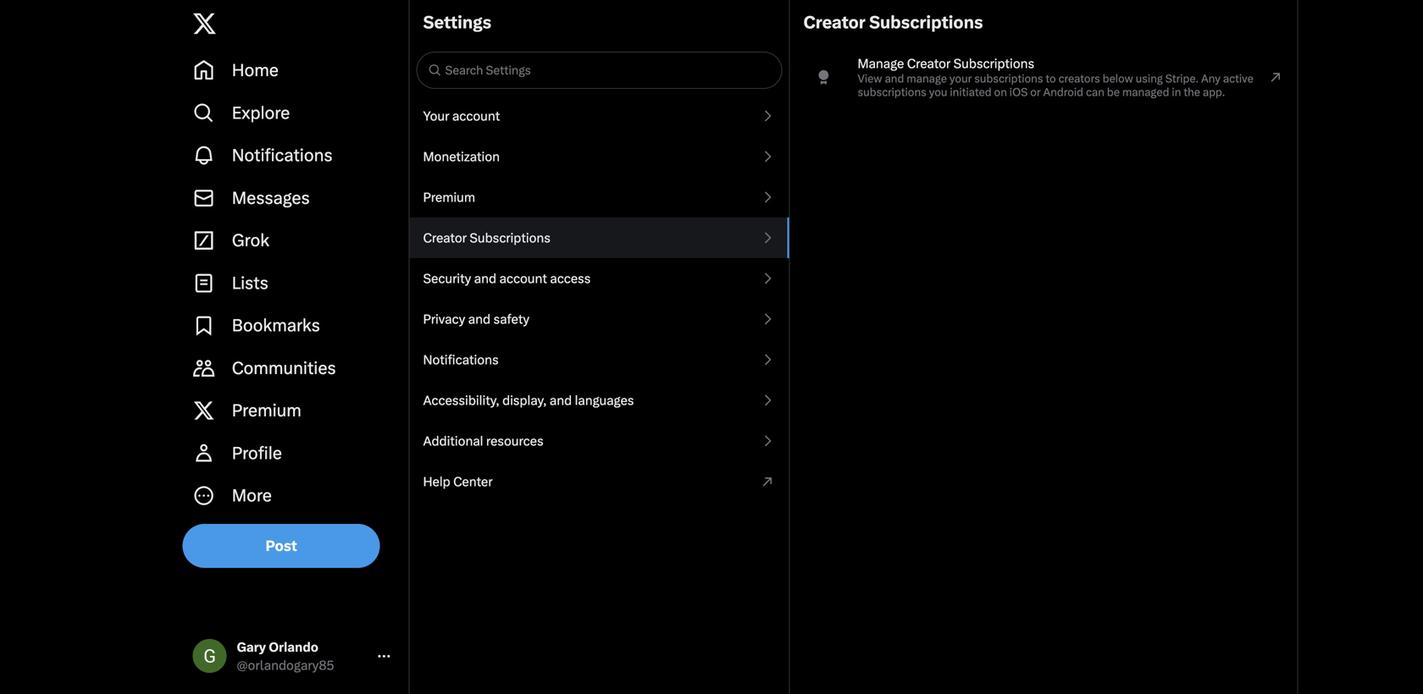 Task type: describe. For each thing, give the bounding box(es) containing it.
android
[[1044, 86, 1084, 99]]

creator subscriptions link
[[410, 218, 789, 259]]

creator inside manage creator subscriptions view and manage your subscriptions to creators below using stripe. any active subscriptions you initiated on ios or android can be managed in the app.
[[907, 56, 951, 71]]

manage
[[858, 56, 905, 71]]

creators
[[1059, 72, 1101, 85]]

notifications inside primary navigation
[[232, 145, 333, 166]]

home link
[[183, 49, 402, 92]]

using
[[1136, 72, 1163, 85]]

on
[[995, 86, 1008, 99]]

0 horizontal spatial premium link
[[183, 390, 402, 432]]

creator subscriptions for creator subscriptions link
[[423, 231, 551, 246]]

premium link inside settings region
[[410, 177, 789, 218]]

help center link
[[410, 462, 789, 503]]

creator subscriptions for creator subscriptions region
[[804, 12, 984, 33]]

post link
[[183, 524, 380, 568]]

access
[[550, 271, 591, 286]]

app.
[[1203, 86, 1226, 99]]

0 vertical spatial notifications link
[[183, 134, 402, 177]]

more button
[[183, 475, 402, 518]]

additional
[[423, 434, 483, 449]]

premium inside primary navigation
[[232, 401, 302, 421]]

display,
[[503, 393, 547, 409]]

post
[[266, 538, 297, 555]]

1 horizontal spatial notifications link
[[410, 340, 789, 381]]

grok
[[232, 231, 270, 251]]

security and account access link
[[410, 259, 789, 299]]

active
[[1224, 72, 1254, 85]]

lists link
[[183, 262, 402, 305]]

communities
[[232, 358, 336, 379]]

your
[[950, 72, 972, 85]]

explore
[[232, 103, 290, 123]]

help
[[423, 475, 451, 490]]

premium inside settings region
[[423, 190, 476, 205]]

messages
[[232, 188, 310, 208]]

additional resources
[[423, 434, 544, 449]]

you
[[930, 86, 948, 99]]

accessibility, display, and languages
[[423, 393, 634, 409]]

security and account access
[[423, 271, 591, 286]]

stripe.
[[1166, 72, 1199, 85]]

Search Settings search field
[[410, 45, 789, 96]]

languages
[[575, 393, 634, 409]]

bookmarks link
[[183, 305, 402, 347]]

manage
[[907, 72, 948, 85]]

can
[[1087, 86, 1105, 99]]

1 vertical spatial subscriptions
[[858, 86, 927, 99]]



Task type: locate. For each thing, give the bounding box(es) containing it.
communities link
[[183, 347, 402, 390]]

accessibility,
[[423, 393, 500, 409]]

Search query text field
[[442, 53, 781, 87]]

1 horizontal spatial premium link
[[410, 177, 789, 218]]

notifications up accessibility,
[[423, 353, 499, 368]]

0 horizontal spatial notifications link
[[183, 134, 402, 177]]

subscriptions for creator subscriptions region
[[870, 12, 984, 33]]

privacy and safety
[[423, 312, 530, 327]]

lists
[[232, 273, 269, 294]]

tab list
[[410, 96, 789, 503]]

0 horizontal spatial premium
[[232, 401, 302, 421]]

2 vertical spatial creator
[[423, 231, 467, 246]]

bookmarks
[[232, 316, 320, 336]]

creator subscriptions up manage on the top right of the page
[[804, 12, 984, 33]]

0 horizontal spatial subscriptions
[[858, 86, 927, 99]]

and left 'safety'
[[468, 312, 491, 327]]

primary navigation
[[183, 49, 402, 518]]

subscriptions down view on the top right
[[858, 86, 927, 99]]

accessibility, display, and languages link
[[410, 381, 789, 421]]

privacy and safety link
[[410, 299, 789, 340]]

creator subscriptions
[[804, 12, 984, 33], [423, 231, 551, 246]]

more
[[232, 486, 272, 507]]

and down manage on the top right of the page
[[885, 72, 905, 85]]

creator subscriptions inside creator subscriptions link
[[423, 231, 551, 246]]

and right security
[[474, 271, 497, 286]]

notifications link up messages
[[183, 134, 402, 177]]

to
[[1046, 72, 1057, 85]]

gary
[[237, 640, 266, 656]]

settings
[[423, 12, 492, 33]]

be
[[1108, 86, 1120, 99]]

creator up security
[[423, 231, 467, 246]]

0 vertical spatial creator subscriptions
[[804, 12, 984, 33]]

1 vertical spatial account
[[500, 271, 547, 286]]

1 horizontal spatial creator
[[804, 12, 866, 33]]

gary orlando @orlandogary85
[[237, 640, 334, 674]]

subscriptions
[[870, 12, 984, 33], [954, 56, 1035, 71], [470, 231, 551, 246]]

1 vertical spatial creator
[[907, 56, 951, 71]]

tab list inside settings region
[[410, 96, 789, 503]]

creator subscriptions inside creator subscriptions region
[[804, 12, 984, 33]]

notifications down "explore" link
[[232, 145, 333, 166]]

notifications
[[232, 145, 333, 166], [423, 353, 499, 368]]

notifications inside settings region
[[423, 353, 499, 368]]

1 horizontal spatial premium
[[423, 190, 476, 205]]

premium up 'profile'
[[232, 401, 302, 421]]

settings region
[[409, 0, 790, 695]]

your
[[423, 108, 450, 124]]

subscriptions up "on"
[[975, 72, 1044, 85]]

tab list containing your account
[[410, 96, 789, 503]]

subscriptions up "on"
[[954, 56, 1035, 71]]

creator for creator subscriptions region
[[804, 12, 866, 33]]

subscriptions inside manage creator subscriptions view and manage your subscriptions to creators below using stripe. any active subscriptions you initiated on ios or android can be managed in the app.
[[954, 56, 1035, 71]]

manage creator subscriptions view and manage your subscriptions to creators below using stripe. any active subscriptions you initiated on ios or android can be managed in the app.
[[858, 56, 1257, 99]]

1 horizontal spatial creator subscriptions
[[804, 12, 984, 33]]

account up 'safety'
[[500, 271, 547, 286]]

0 vertical spatial premium link
[[410, 177, 789, 218]]

grok link
[[183, 220, 402, 262]]

0 horizontal spatial notifications
[[232, 145, 333, 166]]

profile
[[232, 444, 282, 464]]

profile link
[[183, 432, 402, 475]]

ios
[[1010, 86, 1028, 99]]

subscriptions for creator subscriptions link
[[470, 231, 551, 246]]

premium
[[423, 190, 476, 205], [232, 401, 302, 421]]

subscriptions inside settings region
[[470, 231, 551, 246]]

notifications link
[[183, 134, 402, 177], [410, 340, 789, 381]]

and inside manage creator subscriptions view and manage your subscriptions to creators below using stripe. any active subscriptions you initiated on ios or android can be managed in the app.
[[885, 72, 905, 85]]

subscriptions up manage
[[870, 12, 984, 33]]

managed
[[1123, 86, 1170, 99]]

1 vertical spatial premium link
[[183, 390, 402, 432]]

below
[[1103, 72, 1134, 85]]

creator up manage
[[907, 56, 951, 71]]

resources
[[486, 434, 544, 449]]

the
[[1184, 86, 1201, 99]]

1 vertical spatial creator subscriptions
[[423, 231, 551, 246]]

creator subscriptions region
[[790, 0, 1299, 695]]

initiated
[[950, 86, 992, 99]]

orlando
[[269, 640, 319, 656]]

view
[[858, 72, 883, 85]]

1 vertical spatial subscriptions
[[954, 56, 1035, 71]]

0 vertical spatial creator
[[804, 12, 866, 33]]

safety
[[494, 312, 530, 327]]

0 vertical spatial subscriptions
[[975, 72, 1044, 85]]

additional resources link
[[410, 421, 789, 462]]

premium link down communities
[[183, 390, 402, 432]]

premium link
[[410, 177, 789, 218], [183, 390, 402, 432]]

in
[[1173, 86, 1182, 99]]

1 horizontal spatial subscriptions
[[975, 72, 1044, 85]]

premium down monetization
[[423, 190, 476, 205]]

premium link up security and account access link at the top of page
[[410, 177, 789, 218]]

help center
[[423, 475, 493, 490]]

and
[[885, 72, 905, 85], [474, 271, 497, 286], [468, 312, 491, 327], [550, 393, 572, 409]]

0 vertical spatial premium
[[423, 190, 476, 205]]

2 vertical spatial subscriptions
[[470, 231, 551, 246]]

your account
[[423, 108, 500, 124]]

@orlandogary85
[[237, 659, 334, 674]]

creator inside creator subscriptions link
[[423, 231, 467, 246]]

or
[[1031, 86, 1041, 99]]

and right display,
[[550, 393, 572, 409]]

explore link
[[183, 92, 402, 134]]

0 vertical spatial account
[[452, 108, 500, 124]]

creator
[[804, 12, 866, 33], [907, 56, 951, 71], [423, 231, 467, 246]]

0 horizontal spatial creator subscriptions
[[423, 231, 551, 246]]

account right your
[[452, 108, 500, 124]]

subscriptions
[[975, 72, 1044, 85], [858, 86, 927, 99]]

0 vertical spatial subscriptions
[[870, 12, 984, 33]]

any
[[1202, 72, 1221, 85]]

security
[[423, 271, 471, 286]]

creator subscriptions up security and account access
[[423, 231, 551, 246]]

privacy
[[423, 312, 466, 327]]

center
[[454, 475, 493, 490]]

0 horizontal spatial creator
[[423, 231, 467, 246]]

1 vertical spatial premium
[[232, 401, 302, 421]]

monetization link
[[410, 136, 789, 177]]

account
[[452, 108, 500, 124], [500, 271, 547, 286]]

creator for creator subscriptions link
[[423, 231, 467, 246]]

messages link
[[183, 177, 402, 220]]

creator up manage on the top right of the page
[[804, 12, 866, 33]]

home
[[232, 60, 279, 81]]

monetization
[[423, 149, 500, 164]]

subscriptions up security and account access
[[470, 231, 551, 246]]

1 horizontal spatial notifications
[[423, 353, 499, 368]]

1 vertical spatial notifications
[[423, 353, 499, 368]]

notifications link up languages
[[410, 340, 789, 381]]

your account link
[[410, 96, 789, 136]]

1 vertical spatial notifications link
[[410, 340, 789, 381]]

0 vertical spatial notifications
[[232, 145, 333, 166]]

2 horizontal spatial creator
[[907, 56, 951, 71]]



Task type: vqa. For each thing, say whether or not it's contained in the screenshot.
"and" within the Security and account access LINK
yes



